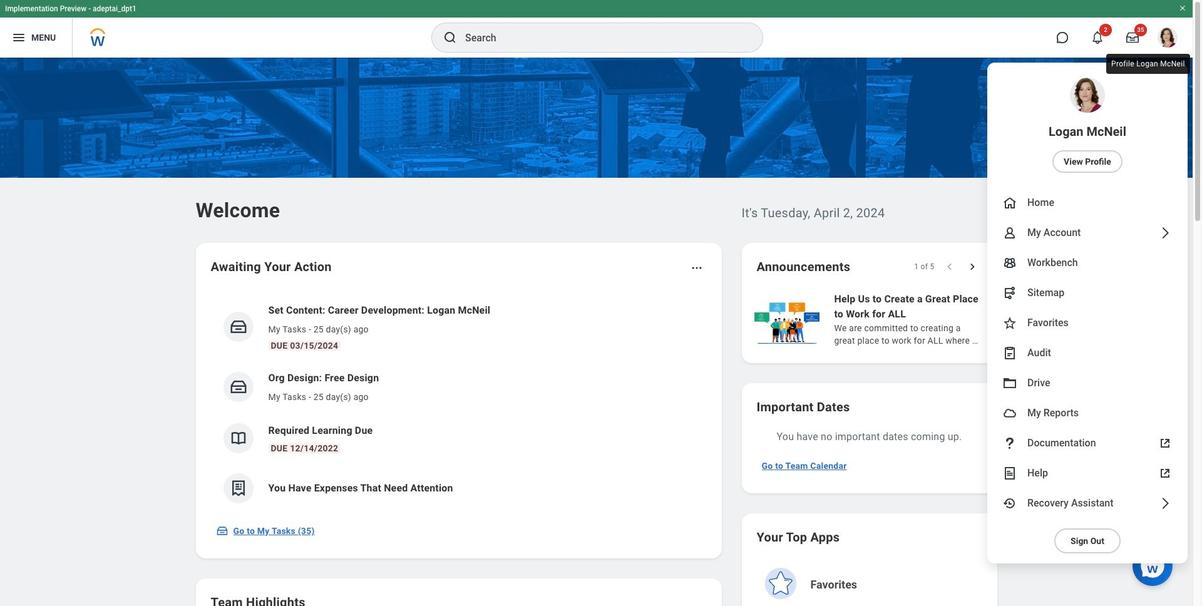 Task type: describe. For each thing, give the bounding box(es) containing it.
star image
[[1003, 316, 1018, 331]]

8 menu item from the top
[[988, 368, 1189, 398]]

7 menu item from the top
[[988, 338, 1189, 368]]

1 menu item from the top
[[988, 63, 1189, 188]]

paste image
[[1003, 346, 1018, 361]]

folder open image
[[1003, 376, 1018, 391]]

12 menu item from the top
[[988, 489, 1189, 519]]

3 menu item from the top
[[988, 218, 1189, 248]]

search image
[[443, 30, 458, 45]]

close environment banner image
[[1180, 4, 1187, 12]]

document image
[[1003, 466, 1018, 481]]

time image
[[1003, 496, 1018, 511]]

Search Workday  search field
[[466, 24, 737, 51]]

2 menu item from the top
[[988, 188, 1189, 218]]

justify image
[[11, 30, 26, 45]]

ext link image
[[1159, 436, 1174, 451]]

chevron right image for user icon
[[1159, 226, 1174, 241]]

home image
[[1003, 195, 1018, 211]]

dashboard expenses image
[[229, 479, 248, 498]]

chevron left small image
[[944, 261, 956, 273]]

question image
[[1003, 436, 1018, 451]]

6 menu item from the top
[[988, 308, 1189, 338]]

book open image
[[229, 429, 248, 448]]



Task type: locate. For each thing, give the bounding box(es) containing it.
9 menu item from the top
[[988, 398, 1189, 429]]

0 vertical spatial chevron right image
[[1159, 226, 1174, 241]]

2 vertical spatial inbox image
[[216, 525, 228, 538]]

status
[[915, 262, 935, 272]]

banner
[[0, 0, 1194, 564]]

2 chevron right image from the top
[[1159, 496, 1174, 511]]

ext link image
[[1159, 466, 1174, 481]]

1 horizontal spatial list
[[752, 291, 1203, 348]]

inbox image
[[229, 318, 248, 336], [229, 378, 248, 397], [216, 525, 228, 538]]

endpoints image
[[1003, 286, 1018, 301]]

user image
[[1003, 226, 1018, 241]]

avatar image
[[1003, 406, 1018, 421]]

notifications large image
[[1092, 31, 1105, 44]]

10 menu item from the top
[[988, 429, 1189, 459]]

main content
[[0, 58, 1203, 607]]

menu item
[[988, 63, 1189, 188], [988, 188, 1189, 218], [988, 218, 1189, 248], [988, 248, 1189, 278], [988, 278, 1189, 308], [988, 308, 1189, 338], [988, 338, 1189, 368], [988, 368, 1189, 398], [988, 398, 1189, 429], [988, 429, 1189, 459], [988, 459, 1189, 489], [988, 489, 1189, 519]]

menu
[[988, 63, 1189, 564]]

4 menu item from the top
[[988, 248, 1189, 278]]

inbox large image
[[1127, 31, 1140, 44]]

chevron right small image
[[966, 261, 979, 273]]

5 menu item from the top
[[988, 278, 1189, 308]]

1 vertical spatial inbox image
[[229, 378, 248, 397]]

list
[[752, 291, 1203, 348], [211, 293, 707, 514]]

11 menu item from the top
[[988, 459, 1189, 489]]

0 vertical spatial inbox image
[[229, 318, 248, 336]]

contact card matrix manager image
[[1003, 256, 1018, 271]]

1 vertical spatial chevron right image
[[1159, 496, 1174, 511]]

1 chevron right image from the top
[[1159, 226, 1174, 241]]

tooltip
[[1105, 51, 1193, 76]]

chevron right image for the "time" image
[[1159, 496, 1174, 511]]

logan mcneil image
[[1159, 28, 1179, 48]]

chevron right image
[[1159, 226, 1174, 241], [1159, 496, 1174, 511]]

0 horizontal spatial list
[[211, 293, 707, 514]]



Task type: vqa. For each thing, say whether or not it's contained in the screenshot.
The Avatar on the right bottom of the page
yes



